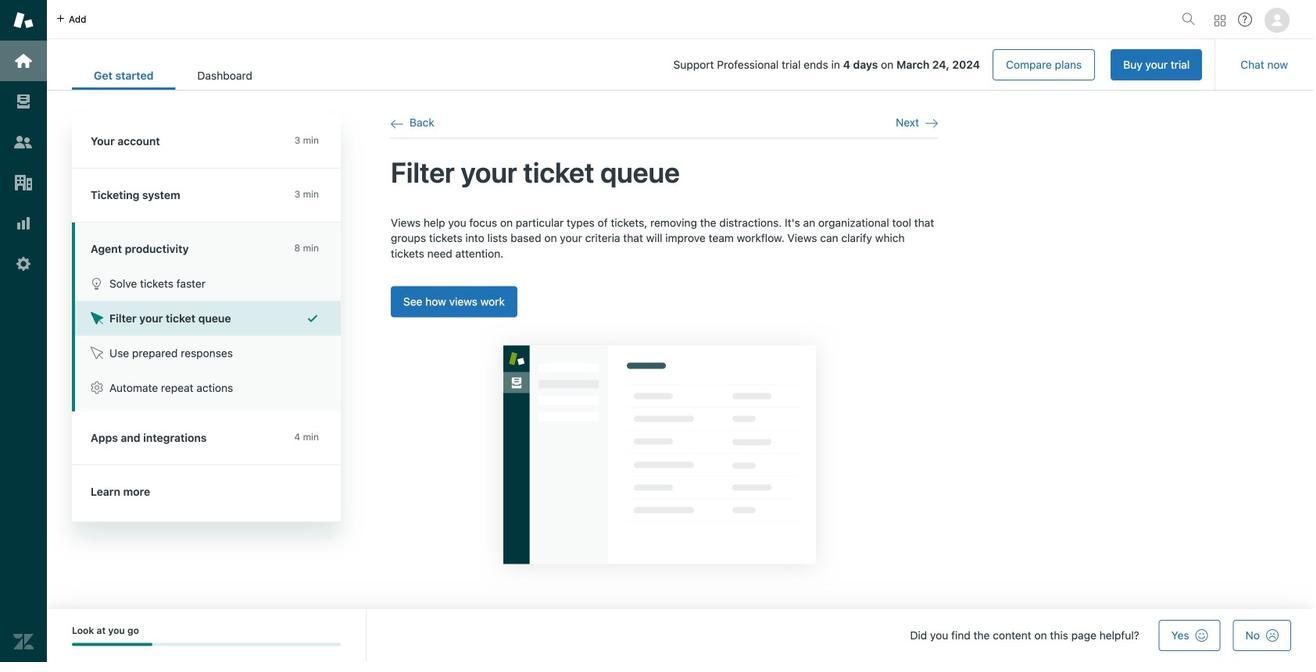 Task type: locate. For each thing, give the bounding box(es) containing it.
tab list
[[72, 61, 274, 90]]

organizations image
[[13, 173, 34, 193]]

main element
[[0, 0, 47, 663]]

heading
[[72, 115, 341, 169]]

get help image
[[1238, 13, 1252, 27]]

tab
[[175, 61, 274, 90]]

zendesk products image
[[1215, 15, 1226, 26]]

progress bar
[[72, 644, 341, 647]]

get started image
[[13, 51, 34, 71]]



Task type: describe. For each thing, give the bounding box(es) containing it.
views image
[[13, 91, 34, 112]]

zendesk image
[[13, 632, 34, 653]]

indicates location of where to select views. image
[[479, 322, 840, 589]]

zendesk support image
[[13, 10, 34, 30]]

admin image
[[13, 254, 34, 274]]

March 24, 2024 text field
[[897, 58, 980, 71]]

reporting image
[[13, 213, 34, 234]]

customers image
[[13, 132, 34, 152]]



Task type: vqa. For each thing, say whether or not it's contained in the screenshot.
progress bar
yes



